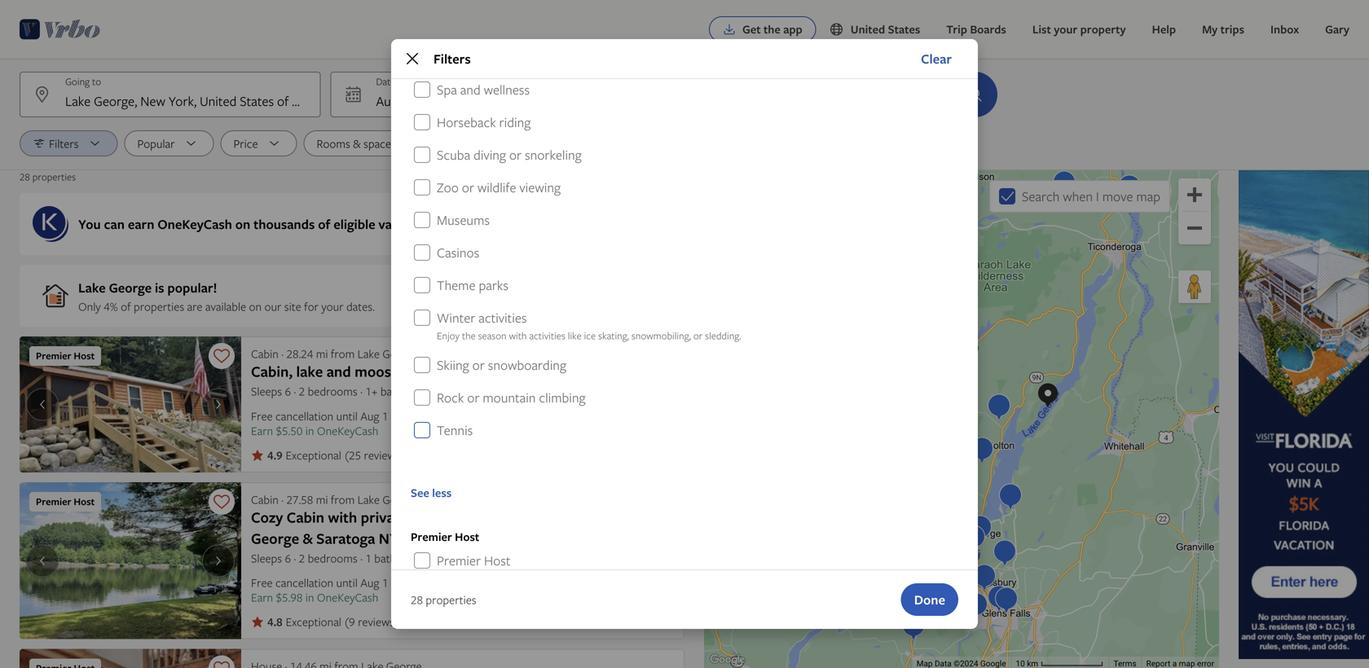 Task type: describe. For each thing, give the bounding box(es) containing it.
museums
[[437, 211, 490, 229]]

0 vertical spatial the
[[764, 22, 781, 37]]

trip
[[947, 22, 968, 37]]

tennis
[[437, 422, 473, 439]]

15
[[401, 92, 415, 110]]

zoo
[[437, 179, 459, 197]]

can
[[104, 215, 125, 233]]

list your property link
[[1020, 13, 1140, 46]]

george down cozy
[[251, 529, 299, 549]]

or for zoo or wildlife viewing
[[462, 179, 475, 197]]

snowboarding
[[488, 356, 567, 374]]

6 inside cabin · 28.24 mi from lake george cabin, lake and moose...oh my!! sleeps 6 · 2 bedrooms · 1+ bathroom
[[285, 384, 291, 399]]

reviews) for earn $5.50 in onekeycash
[[364, 448, 405, 463]]

1 horizontal spatial filters
[[434, 50, 471, 68]]

see less
[[411, 486, 452, 501]]

of for eligible
[[318, 215, 330, 233]]

cabin for cozy cabin with private river access, 25 minutes from lake george & saratoga ny.
[[251, 492, 279, 508]]

(9
[[345, 614, 355, 630]]

lake inside the lake george is popular! only 4% of properties are available on our site for your dates.
[[78, 279, 106, 297]]

united states button
[[817, 13, 934, 46]]

0 horizontal spatial properties
[[32, 170, 76, 183]]

& inside cabin · 27.58 mi from lake george cozy cabin with private river access, 25 minutes from lake george & saratoga ny. sleeps 6 · 2 bedrooms · 1 bathroom
[[303, 529, 313, 549]]

0 horizontal spatial 28 properties
[[20, 170, 76, 183]]

aug 15 - aug 16 button
[[330, 72, 632, 117]]

you
[[78, 215, 101, 233]]

show next image for cabin, lake and moose...oh my!! image
[[209, 398, 228, 411]]

rock or mountain climbing
[[437, 389, 586, 407]]

help
[[1153, 22, 1177, 37]]

get the app
[[743, 22, 803, 37]]

enjoy
[[437, 329, 460, 342]]

bedrooms inside cabin · 27.58 mi from lake george cozy cabin with private river access, 25 minutes from lake george & saratoga ny. sleeps 6 · 2 bedrooms · 1 bathroom
[[308, 551, 358, 566]]

inbox
[[1271, 22, 1300, 37]]

access,
[[446, 508, 494, 528]]

theme
[[437, 276, 476, 294]]

recommended
[[493, 136, 564, 151]]

show previous image for cabin, lake and moose...oh my!! image
[[33, 398, 52, 411]]

riding
[[499, 113, 531, 131]]

popular button
[[124, 130, 214, 157]]

onekeycash for free cancellation until aug 1 earn $5.50 in onekeycash
[[317, 423, 379, 439]]

cozy
[[251, 508, 283, 528]]

rock
[[437, 389, 464, 407]]

dialog containing filters
[[391, 0, 978, 629]]

skiing or snowboarding
[[437, 356, 567, 374]]

rooms & spaces button
[[304, 130, 435, 157]]

zoo or wildlife viewing
[[437, 179, 561, 197]]

cabin right cozy
[[287, 508, 325, 528]]

map region
[[704, 170, 1220, 669]]

snorkeling
[[525, 146, 582, 164]]

states
[[888, 22, 921, 37]]

ny.
[[379, 529, 402, 549]]

trip boards link
[[934, 13, 1020, 46]]

search image
[[965, 85, 985, 104]]

boards
[[971, 22, 1007, 37]]

in for $5.50
[[306, 423, 314, 439]]

private
[[361, 508, 408, 528]]

search when i move map
[[1022, 188, 1161, 205]]

aug 15 - aug 16
[[376, 92, 464, 110]]

free cancellation until aug 1 earn $5.50 in onekeycash
[[251, 408, 388, 439]]

sort
[[455, 136, 476, 151]]

earn for earn $5.50 in onekeycash
[[251, 423, 273, 439]]

aug for free cancellation until aug 1 earn $5.50 in onekeycash
[[361, 408, 380, 424]]

river
[[411, 508, 443, 528]]

16
[[450, 92, 464, 110]]

parks
[[479, 276, 509, 294]]

cancellation for $5.98
[[276, 575, 334, 591]]

lake down see less dropdown button
[[610, 508, 641, 528]]

clear button
[[908, 42, 965, 75]]

you can earn onekeycash on thousands of eligible vacation homes. let's go!
[[78, 215, 528, 233]]

horseback
[[437, 113, 496, 131]]

0 vertical spatial on
[[235, 215, 251, 233]]

winter
[[437, 309, 476, 327]]

· left 27.58
[[281, 492, 284, 508]]

go!
[[510, 215, 528, 233]]

vrbo logo image
[[20, 16, 100, 42]]

$356 total button
[[629, 616, 675, 630]]

in for $5.98
[[306, 590, 314, 605]]

1 horizontal spatial activities
[[529, 329, 566, 342]]

xsmall image for 4.9
[[251, 449, 264, 462]]

bathroom inside cabin · 28.24 mi from lake george cabin, lake and moose...oh my!! sleeps 6 · 2 bedrooms · 1+ bathroom
[[381, 384, 429, 399]]

4.8
[[267, 615, 283, 630]]

less
[[432, 486, 452, 501]]

4%
[[104, 299, 118, 314]]

or for rock or mountain climbing
[[467, 389, 480, 407]]

premier down river on the left
[[411, 530, 452, 545]]

spaces
[[364, 136, 396, 151]]

or inside "winter activities enjoy the season with activities like ice skating, snowmobiling, or sledding."
[[694, 329, 703, 342]]

dates.
[[346, 299, 375, 314]]

premier up the show previous image for cozy cabin with private river access, 25 minutes from lake george & saratoga ny.
[[36, 495, 71, 509]]

mi for cabin
[[316, 492, 328, 508]]

price
[[234, 136, 258, 151]]

from right the minutes
[[573, 508, 606, 528]]

bedrooms inside cabin · 28.24 mi from lake george cabin, lake and moose...oh my!! sleeps 6 · 2 bedrooms · 1+ bathroom
[[308, 384, 358, 399]]

is
[[155, 279, 164, 297]]

· left 28.24
[[281, 346, 284, 362]]

show next image for cozy cabin with private river access, 25 minutes from lake george & saratoga ny. image
[[209, 555, 228, 568]]

-
[[418, 92, 422, 110]]

exceptional for $5.98
[[286, 614, 342, 630]]

list
[[1033, 22, 1052, 37]]

living area image
[[20, 649, 241, 669]]

0 vertical spatial onekeycash
[[158, 215, 232, 233]]

lake
[[296, 362, 323, 382]]

let's
[[478, 215, 506, 233]]

scuba
[[437, 146, 471, 164]]

my
[[1203, 22, 1218, 37]]

united
[[851, 22, 886, 37]]

until for (9 reviews)
[[336, 575, 358, 591]]

rooms & spaces
[[317, 136, 396, 151]]

xsmall image for 4.8
[[251, 616, 264, 629]]

sleeps inside cabin · 28.24 mi from lake george cabin, lake and moose...oh my!! sleeps 6 · 2 bedrooms · 1+ bathroom
[[251, 384, 282, 399]]

(25
[[345, 448, 361, 463]]

filters button
[[20, 130, 118, 157]]

for
[[304, 299, 319, 314]]

$5.50
[[276, 423, 303, 439]]

spa
[[437, 81, 457, 99]]

cancellation for $5.50
[[276, 408, 334, 424]]

download the app button image
[[723, 23, 736, 36]]

aug for free cancellation until aug 1 earn $5.98 in onekeycash
[[361, 575, 380, 591]]

like
[[568, 329, 582, 342]]

get
[[743, 22, 761, 37]]

map
[[1137, 188, 1161, 205]]

28 properties inside dialog
[[411, 592, 477, 608]]

earn for earn $5.98 in onekeycash
[[251, 590, 273, 605]]

ice
[[584, 329, 596, 342]]

winter activities enjoy the season with activities like ice skating, snowmobiling, or sledding.
[[437, 309, 742, 342]]

from for with
[[331, 492, 355, 508]]

2 inside cabin · 27.58 mi from lake george cozy cabin with private river access, 25 minutes from lake george & saratoga ny. sleeps 6 · 2 bedrooms · 1 bathroom
[[299, 551, 305, 566]]

done button
[[902, 584, 959, 616]]

2 inside cabin · 28.24 mi from lake george cabin, lake and moose...oh my!! sleeps 6 · 2 bedrooms · 1+ bathroom
[[299, 384, 305, 399]]

1 inside cabin · 27.58 mi from lake george cozy cabin with private river access, 25 minutes from lake george & saratoga ny. sleeps 6 · 2 bedrooms · 1 bathroom
[[366, 551, 372, 566]]

thousands
[[254, 215, 315, 233]]

with inside "winter activities enjoy the season with activities like ice skating, snowmobiling, or sledding."
[[509, 329, 527, 342]]

25
[[497, 508, 513, 528]]

onekeycash for free cancellation until aug 1 earn $5.98 in onekeycash
[[317, 590, 379, 605]]

cabin · 27.58 mi from lake george cozy cabin with private river access, 25 minutes from lake george & saratoga ny. sleeps 6 · 2 bedrooms · 1 bathroom
[[251, 492, 641, 566]]

1 horizontal spatial your
[[1054, 22, 1078, 37]]



Task type: locate. For each thing, give the bounding box(es) containing it.
and inside dialog
[[460, 81, 481, 99]]

with up saratoga
[[328, 508, 357, 528]]

0 vertical spatial until
[[336, 408, 358, 424]]

1 vertical spatial 28 properties
[[411, 592, 477, 608]]

4.9 exceptional (25 reviews)
[[267, 448, 405, 464]]

2 earn from the top
[[251, 590, 273, 605]]

earn inside free cancellation until aug 1 earn $5.98 in onekeycash
[[251, 590, 273, 605]]

0 vertical spatial in
[[306, 423, 314, 439]]

lake up 1+
[[358, 346, 380, 362]]

0 horizontal spatial filters
[[49, 136, 79, 151]]

earn inside free cancellation until aug 1 earn $5.50 in onekeycash
[[251, 423, 273, 439]]

0 vertical spatial with
[[509, 329, 527, 342]]

1 vertical spatial activities
[[529, 329, 566, 342]]

2 vertical spatial onekeycash
[[317, 590, 379, 605]]

28
[[20, 170, 30, 183], [411, 592, 423, 608]]

mountain
[[483, 389, 536, 407]]

1 vertical spatial the
[[462, 329, 476, 342]]

bathroom down the ny.
[[374, 551, 423, 566]]

list your property
[[1033, 22, 1126, 37]]

1 horizontal spatial the
[[764, 22, 781, 37]]

cancellation inside free cancellation until aug 1 earn $5.50 in onekeycash
[[276, 408, 334, 424]]

28 properties down premier host premier host
[[411, 592, 477, 608]]

28 down filters button
[[20, 170, 30, 183]]

1 for free cancellation until aug 1 earn $5.98 in onekeycash
[[382, 575, 388, 591]]

1 vertical spatial premier host
[[36, 495, 95, 509]]

1 cancellation from the top
[[276, 408, 334, 424]]

1 vertical spatial reviews)
[[358, 614, 399, 630]]

0 vertical spatial filters
[[434, 50, 471, 68]]

0 vertical spatial properties
[[32, 170, 76, 183]]

my trips link
[[1190, 13, 1258, 46]]

skating,
[[598, 329, 629, 342]]

2 bedrooms from the top
[[308, 551, 358, 566]]

sleeps inside cabin · 27.58 mi from lake george cozy cabin with private river access, 25 minutes from lake george & saratoga ny. sleeps 6 · 2 bedrooms · 1 bathroom
[[251, 551, 282, 566]]

scuba diving or snorkeling
[[437, 146, 582, 164]]

mi for lake
[[316, 346, 328, 362]]

cabin left 28.24
[[251, 346, 279, 362]]

from for and
[[331, 346, 355, 362]]

or left sledding. in the right of the page
[[694, 329, 703, 342]]

properties down filters button
[[32, 170, 76, 183]]

viewing
[[520, 179, 561, 197]]

$356
[[631, 616, 652, 630]]

0 vertical spatial 28
[[20, 170, 30, 183]]

1 vertical spatial onekeycash
[[317, 423, 379, 439]]

your inside the lake george is popular! only 4% of properties are available on our site for your dates.
[[322, 299, 344, 314]]

1 premier host from the top
[[36, 349, 95, 363]]

$356 total
[[631, 616, 673, 630]]

2 vertical spatial 1
[[382, 575, 388, 591]]

only
[[78, 299, 101, 314]]

season
[[478, 329, 507, 342]]

exceptional inside 4.9 exceptional (25 reviews)
[[286, 448, 342, 463]]

dialog
[[391, 0, 978, 629]]

sleeps down cozy
[[251, 551, 282, 566]]

xsmall image
[[251, 449, 264, 462], [251, 616, 264, 629]]

1 until from the top
[[336, 408, 358, 424]]

6 down cabin,
[[285, 384, 291, 399]]

golf image
[[20, 483, 241, 640]]

1 vertical spatial filters
[[49, 136, 79, 151]]

with right season
[[509, 329, 527, 342]]

free left $5.98
[[251, 575, 273, 591]]

small image
[[830, 22, 851, 37]]

the right enjoy
[[462, 329, 476, 342]]

bathroom inside cabin · 27.58 mi from lake george cozy cabin with private river access, 25 minutes from lake george & saratoga ny. sleeps 6 · 2 bedrooms · 1 bathroom
[[374, 551, 423, 566]]

earn left $5.50 on the left bottom
[[251, 423, 273, 439]]

properties down is
[[134, 299, 184, 314]]

mi inside cabin · 28.24 mi from lake george cabin, lake and moose...oh my!! sleeps 6 · 2 bedrooms · 1+ bathroom
[[316, 346, 328, 362]]

27.58
[[287, 492, 313, 508]]

0 vertical spatial activities
[[479, 309, 527, 327]]

2 sleeps from the top
[[251, 551, 282, 566]]

xsmall image left the 4.8
[[251, 616, 264, 629]]

1 2 from the top
[[299, 384, 305, 399]]

wildlife
[[478, 179, 517, 197]]

cabin
[[251, 346, 279, 362], [251, 492, 279, 508], [287, 508, 325, 528]]

george left skiing
[[383, 346, 418, 362]]

28 properties down filters button
[[20, 170, 76, 183]]

activities up season
[[479, 309, 527, 327]]

exceptional inside 4.8 exceptional (9 reviews)
[[286, 614, 342, 630]]

& left spaces
[[353, 136, 361, 151]]

1+
[[366, 384, 378, 399]]

property
[[1081, 22, 1126, 37]]

mi
[[316, 346, 328, 362], [316, 492, 328, 508]]

2 mi from the top
[[316, 492, 328, 508]]

2 6 from the top
[[285, 551, 291, 566]]

aug left 15
[[376, 92, 398, 110]]

eligible
[[334, 215, 376, 233]]

lake up the 'only'
[[78, 279, 106, 297]]

xsmall image left '4.9'
[[251, 449, 264, 462]]

1 vertical spatial &
[[303, 529, 313, 549]]

wellness
[[484, 81, 530, 99]]

mi right 27.58
[[316, 492, 328, 508]]

· up $5.98
[[294, 551, 296, 566]]

1 vertical spatial cancellation
[[276, 575, 334, 591]]

0 vertical spatial free
[[251, 408, 273, 424]]

1 vertical spatial mi
[[316, 492, 328, 508]]

1 free from the top
[[251, 408, 273, 424]]

homes.
[[432, 215, 475, 233]]

close sort and filter image
[[403, 49, 422, 68]]

move
[[1103, 188, 1134, 205]]

diving
[[474, 146, 506, 164]]

1 vertical spatial with
[[328, 508, 357, 528]]

0 horizontal spatial and
[[327, 362, 351, 382]]

2 2 from the top
[[299, 551, 305, 566]]

0 vertical spatial mi
[[316, 346, 328, 362]]

2 horizontal spatial properties
[[426, 592, 477, 608]]

2 in from the top
[[306, 590, 314, 605]]

· down 28.24
[[294, 384, 296, 399]]

from up saratoga
[[331, 492, 355, 508]]

and right spa
[[460, 81, 481, 99]]

and
[[460, 81, 481, 99], [327, 362, 351, 382]]

cancellation up 4.8 exceptional (9 reviews)
[[276, 575, 334, 591]]

get the app link
[[709, 16, 817, 42]]

until up (9
[[336, 575, 358, 591]]

sleeps
[[251, 384, 282, 399], [251, 551, 282, 566]]

on left our
[[249, 299, 262, 314]]

until for (25 reviews)
[[336, 408, 358, 424]]

1 horizontal spatial 28
[[411, 592, 423, 608]]

6 up $5.98
[[285, 551, 291, 566]]

1 earn from the top
[[251, 423, 273, 439]]

when
[[1063, 188, 1093, 205]]

with
[[509, 329, 527, 342], [328, 508, 357, 528]]

of right 4%
[[121, 299, 131, 314]]

exceptional down free cancellation until aug 1 earn $5.50 in onekeycash
[[286, 448, 342, 463]]

premier host up the show previous image for cozy cabin with private river access, 25 minutes from lake george & saratoga ny.
[[36, 495, 95, 509]]

1 vertical spatial on
[[249, 299, 262, 314]]

show previous image for cozy cabin with private river access, 25 minutes from lake george & saratoga ny. image
[[33, 555, 52, 568]]

1 vertical spatial 1
[[366, 551, 372, 566]]

1 horizontal spatial with
[[509, 329, 527, 342]]

filters inside button
[[49, 136, 79, 151]]

george up 4%
[[109, 279, 152, 297]]

1 horizontal spatial properties
[[134, 299, 184, 314]]

28.24
[[287, 346, 313, 362]]

reviews) right (9
[[358, 614, 399, 630]]

2 free from the top
[[251, 575, 273, 591]]

0 vertical spatial 2
[[299, 384, 305, 399]]

cancellation
[[276, 408, 334, 424], [276, 575, 334, 591]]

1 horizontal spatial and
[[460, 81, 481, 99]]

mi right 28.24
[[316, 346, 328, 362]]

see
[[411, 486, 430, 501]]

& inside button
[[353, 136, 361, 151]]

free for earn $5.98 in onekeycash
[[251, 575, 273, 591]]

until inside free cancellation until aug 1 earn $5.98 in onekeycash
[[336, 575, 358, 591]]

cancellation down lake
[[276, 408, 334, 424]]

done
[[915, 591, 946, 609]]

lake up the ny.
[[358, 492, 380, 508]]

0 horizontal spatial with
[[328, 508, 357, 528]]

1 vertical spatial in
[[306, 590, 314, 605]]

1 bedrooms from the top
[[308, 384, 358, 399]]

aug right -
[[425, 92, 447, 110]]

0 vertical spatial your
[[1054, 22, 1078, 37]]

of left eligible
[[318, 215, 330, 233]]

1 down moose...oh
[[382, 408, 388, 424]]

earn
[[128, 215, 154, 233]]

1 xsmall image from the top
[[251, 449, 264, 462]]

lake inside cabin · 28.24 mi from lake george cabin, lake and moose...oh my!! sleeps 6 · 2 bedrooms · 1+ bathroom
[[358, 346, 380, 362]]

premier host up show previous image for cabin, lake and moose...oh my!!
[[36, 349, 95, 363]]

onekeycash right earn
[[158, 215, 232, 233]]

on left thousands
[[235, 215, 251, 233]]

onekeycash up (9
[[317, 590, 379, 605]]

sort by recommended
[[455, 136, 564, 151]]

& left saratoga
[[303, 529, 313, 549]]

28 down premier host premier host
[[411, 592, 423, 608]]

0 vertical spatial bathroom
[[381, 384, 429, 399]]

george up the ny.
[[383, 492, 418, 508]]

1 vertical spatial bedrooms
[[308, 551, 358, 566]]

from right lake
[[331, 346, 355, 362]]

in right $5.98
[[306, 590, 314, 605]]

1 vertical spatial free
[[251, 575, 273, 591]]

0 vertical spatial cancellation
[[276, 408, 334, 424]]

from inside cabin · 28.24 mi from lake george cabin, lake and moose...oh my!! sleeps 6 · 2 bedrooms · 1+ bathroom
[[331, 346, 355, 362]]

in inside free cancellation until aug 1 earn $5.50 in onekeycash
[[306, 423, 314, 439]]

0 vertical spatial sleeps
[[251, 384, 282, 399]]

1 inside free cancellation until aug 1 earn $5.98 in onekeycash
[[382, 575, 388, 591]]

google image
[[709, 652, 747, 669]]

or right the "diving"
[[509, 146, 522, 164]]

reviews) right the (25
[[364, 448, 405, 463]]

exceptional down free cancellation until aug 1 earn $5.98 in onekeycash
[[286, 614, 342, 630]]

onekeycash inside free cancellation until aug 1 earn $5.98 in onekeycash
[[317, 590, 379, 605]]

site
[[284, 299, 301, 314]]

and inside cabin · 28.24 mi from lake george cabin, lake and moose...oh my!! sleeps 6 · 2 bedrooms · 1+ bathroom
[[327, 362, 351, 382]]

premier host for cabin, lake and moose...oh my!!
[[36, 349, 95, 363]]

premier up show previous image for cabin, lake and moose...oh my!!
[[36, 349, 71, 363]]

1 vertical spatial bathroom
[[374, 551, 423, 566]]

activities left like
[[529, 329, 566, 342]]

2 vertical spatial properties
[[426, 592, 477, 608]]

2 up free cancellation until aug 1 earn $5.98 in onekeycash
[[299, 551, 305, 566]]

free inside free cancellation until aug 1 earn $5.98 in onekeycash
[[251, 575, 273, 591]]

free cancellation until aug 1 earn $5.98 in onekeycash
[[251, 575, 388, 605]]

0 horizontal spatial your
[[322, 299, 344, 314]]

or right skiing
[[473, 356, 485, 374]]

or for skiing or snowboarding
[[473, 356, 485, 374]]

or right zoo
[[462, 179, 475, 197]]

0 vertical spatial &
[[353, 136, 361, 151]]

with inside cabin · 27.58 mi from lake george cozy cabin with private river access, 25 minutes from lake george & saratoga ny. sleeps 6 · 2 bedrooms · 1 bathroom
[[328, 508, 357, 528]]

· down saratoga
[[361, 551, 363, 566]]

of inside the lake george is popular! only 4% of properties are available on our site for your dates.
[[121, 299, 131, 314]]

george inside the lake george is popular! only 4% of properties are available on our site for your dates.
[[109, 279, 152, 297]]

onekeycash inside free cancellation until aug 1 earn $5.50 in onekeycash
[[317, 423, 379, 439]]

·
[[281, 346, 284, 362], [294, 384, 296, 399], [361, 384, 363, 399], [281, 492, 284, 508], [294, 551, 296, 566], [361, 551, 363, 566]]

until inside free cancellation until aug 1 earn $5.50 in onekeycash
[[336, 408, 358, 424]]

reviews) inside 4.9 exceptional (25 reviews)
[[364, 448, 405, 463]]

snowmobiling,
[[632, 329, 691, 342]]

sledding.
[[705, 329, 742, 342]]

cabin for cabin, lake and moose...oh my!!
[[251, 346, 279, 362]]

1 horizontal spatial &
[[353, 136, 361, 151]]

properties down premier host premier host
[[426, 592, 477, 608]]

0 vertical spatial 1
[[382, 408, 388, 424]]

0 vertical spatial earn
[[251, 423, 273, 439]]

1 in from the top
[[306, 423, 314, 439]]

1 vertical spatial sleeps
[[251, 551, 282, 566]]

filters
[[434, 50, 471, 68], [49, 136, 79, 151]]

available
[[205, 299, 246, 314]]

28 inside dialog
[[411, 592, 423, 608]]

property grounds image
[[20, 337, 241, 473]]

1 down saratoga
[[366, 551, 372, 566]]

free for earn $5.50 in onekeycash
[[251, 408, 273, 424]]

price button
[[221, 130, 297, 157]]

our
[[265, 299, 282, 314]]

0 horizontal spatial the
[[462, 329, 476, 342]]

and right lake
[[327, 362, 351, 382]]

bedrooms down lake
[[308, 384, 358, 399]]

1 vertical spatial 2
[[299, 551, 305, 566]]

1 vertical spatial 6
[[285, 551, 291, 566]]

reviews) for earn $5.98 in onekeycash
[[358, 614, 399, 630]]

host
[[74, 349, 95, 363], [74, 495, 95, 509], [455, 530, 480, 545], [484, 552, 511, 570]]

cabin left 27.58
[[251, 492, 279, 508]]

of for properties
[[121, 299, 131, 314]]

0 vertical spatial 28 properties
[[20, 170, 76, 183]]

bedrooms
[[308, 384, 358, 399], [308, 551, 358, 566]]

vacation
[[379, 215, 429, 233]]

reviews)
[[364, 448, 405, 463], [358, 614, 399, 630]]

your right the for
[[322, 299, 344, 314]]

0 horizontal spatial 28
[[20, 170, 30, 183]]

bathroom down moose...oh
[[381, 384, 429, 399]]

1 sleeps from the top
[[251, 384, 282, 399]]

cancellation inside free cancellation until aug 1 earn $5.98 in onekeycash
[[276, 575, 334, 591]]

0 horizontal spatial of
[[121, 299, 131, 314]]

0 vertical spatial premier host
[[36, 349, 95, 363]]

premier host for cozy cabin with private river access, 25 minutes from lake george & saratoga ny.
[[36, 495, 95, 509]]

aug down the ny.
[[361, 575, 380, 591]]

1 horizontal spatial of
[[318, 215, 330, 233]]

1 horizontal spatial 28 properties
[[411, 592, 477, 608]]

1 vertical spatial and
[[327, 362, 351, 382]]

0 vertical spatial xsmall image
[[251, 449, 264, 462]]

or right rock
[[467, 389, 480, 407]]

2
[[299, 384, 305, 399], [299, 551, 305, 566]]

aug down 1+
[[361, 408, 380, 424]]

in right $5.50 on the left bottom
[[306, 423, 314, 439]]

$5.98
[[276, 590, 303, 605]]

properties inside the lake george is popular! only 4% of properties are available on our site for your dates.
[[134, 299, 184, 314]]

1 vertical spatial exceptional
[[286, 614, 342, 630]]

your right list on the right top
[[1054, 22, 1078, 37]]

the inside "winter activities enjoy the season with activities like ice skating, snowmobiling, or sledding."
[[462, 329, 476, 342]]

2 cancellation from the top
[[276, 575, 334, 591]]

until up the (25
[[336, 408, 358, 424]]

the right 'get'
[[764, 22, 781, 37]]

onekeycash up the (25
[[317, 423, 379, 439]]

1 vertical spatial your
[[322, 299, 344, 314]]

sleeps down cabin,
[[251, 384, 282, 399]]

bedrooms down saratoga
[[308, 551, 358, 566]]

i
[[1097, 188, 1100, 205]]

skiing
[[437, 356, 469, 374]]

1 vertical spatial xsmall image
[[251, 616, 264, 629]]

sort by recommended button
[[442, 130, 603, 157]]

cabin inside cabin · 28.24 mi from lake george cabin, lake and moose...oh my!! sleeps 6 · 2 bedrooms · 1+ bathroom
[[251, 346, 279, 362]]

my trips
[[1203, 22, 1245, 37]]

app
[[784, 22, 803, 37]]

bathroom
[[381, 384, 429, 399], [374, 551, 423, 566]]

1 vertical spatial properties
[[134, 299, 184, 314]]

2 exceptional from the top
[[286, 614, 342, 630]]

0 horizontal spatial &
[[303, 529, 313, 549]]

on inside the lake george is popular! only 4% of properties are available on our site for your dates.
[[249, 299, 262, 314]]

earn left $5.98
[[251, 590, 273, 605]]

1 for free cancellation until aug 1 earn $5.50 in onekeycash
[[382, 408, 388, 424]]

2 until from the top
[[336, 575, 358, 591]]

0 vertical spatial reviews)
[[364, 448, 405, 463]]

reviews) inside 4.8 exceptional (9 reviews)
[[358, 614, 399, 630]]

1 vertical spatial of
[[121, 299, 131, 314]]

1 6 from the top
[[285, 384, 291, 399]]

aug for aug 15 - aug 16
[[425, 92, 447, 110]]

in inside free cancellation until aug 1 earn $5.98 in onekeycash
[[306, 590, 314, 605]]

2 down lake
[[299, 384, 305, 399]]

on
[[235, 215, 251, 233], [249, 299, 262, 314]]

premier down access,
[[437, 552, 481, 570]]

1 mi from the top
[[316, 346, 328, 362]]

1 vertical spatial 28
[[411, 592, 423, 608]]

· left 1+
[[361, 384, 363, 399]]

aug inside free cancellation until aug 1 earn $5.98 in onekeycash
[[361, 575, 380, 591]]

exceptional
[[286, 448, 342, 463], [286, 614, 342, 630]]

see less button
[[411, 486, 959, 501]]

george inside cabin · 28.24 mi from lake george cabin, lake and moose...oh my!! sleeps 6 · 2 bedrooms · 1+ bathroom
[[383, 346, 418, 362]]

until
[[336, 408, 358, 424], [336, 575, 358, 591]]

0 vertical spatial bedrooms
[[308, 384, 358, 399]]

trips
[[1221, 22, 1245, 37]]

total
[[654, 616, 673, 630]]

united states
[[851, 22, 921, 37]]

exceptional for $5.50
[[286, 448, 342, 463]]

moose...oh
[[355, 362, 433, 382]]

1 down the ny.
[[382, 575, 388, 591]]

free left $5.50 on the left bottom
[[251, 408, 273, 424]]

2 xsmall image from the top
[[251, 616, 264, 629]]

1 vertical spatial until
[[336, 575, 358, 591]]

1 exceptional from the top
[[286, 448, 342, 463]]

saratoga
[[316, 529, 375, 549]]

1 vertical spatial earn
[[251, 590, 273, 605]]

free inside free cancellation until aug 1 earn $5.50 in onekeycash
[[251, 408, 273, 424]]

1 inside free cancellation until aug 1 earn $5.50 in onekeycash
[[382, 408, 388, 424]]

0 vertical spatial exceptional
[[286, 448, 342, 463]]

0 horizontal spatial activities
[[479, 309, 527, 327]]

1
[[382, 408, 388, 424], [366, 551, 372, 566], [382, 575, 388, 591]]

0 vertical spatial of
[[318, 215, 330, 233]]

0 vertical spatial and
[[460, 81, 481, 99]]

0 vertical spatial 6
[[285, 384, 291, 399]]

climbing
[[539, 389, 586, 407]]

6 inside cabin · 27.58 mi from lake george cozy cabin with private river access, 25 minutes from lake george & saratoga ny. sleeps 6 · 2 bedrooms · 1 bathroom
[[285, 551, 291, 566]]

2 premier host from the top
[[36, 495, 95, 509]]

mi inside cabin · 27.58 mi from lake george cozy cabin with private river access, 25 minutes from lake george & saratoga ny. sleeps 6 · 2 bedrooms · 1 bathroom
[[316, 492, 328, 508]]

aug inside free cancellation until aug 1 earn $5.50 in onekeycash
[[361, 408, 380, 424]]

cabin · 28.24 mi from lake george cabin, lake and moose...oh my!! sleeps 6 · 2 bedrooms · 1+ bathroom
[[251, 346, 467, 399]]



Task type: vqa. For each thing, say whether or not it's contained in the screenshot.
the House · Within Central Oklahoma City Escape to Wonderland Sleeps 4 · 2 bedrooms · 1 bathroom
no



